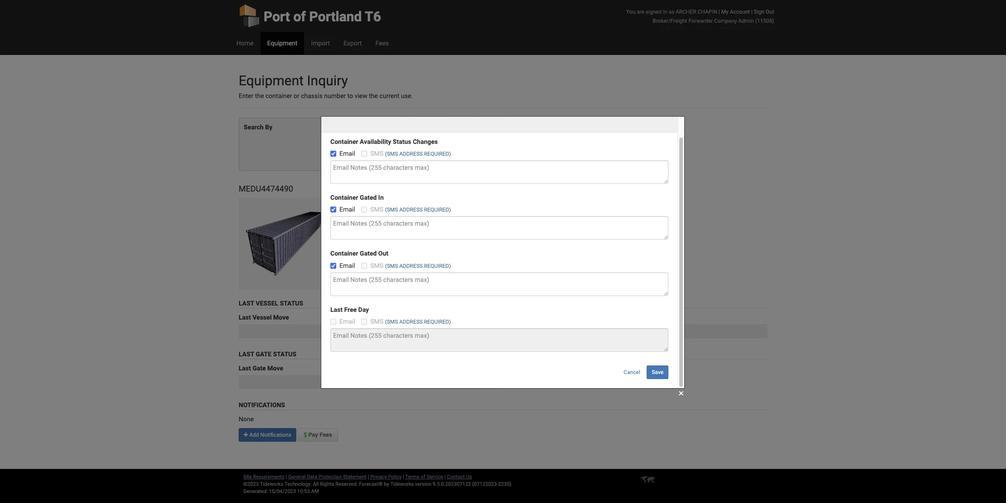 Task type: locate. For each thing, give the bounding box(es) containing it.
(07122023-
[[473, 481, 499, 487]]

am
[[311, 489, 319, 495]]

0 horizontal spatial search
[[244, 124, 264, 131]]

0 vertical spatial move
[[273, 314, 289, 321]]

to
[[348, 92, 353, 99]]

| up forecast®
[[368, 474, 369, 480]]

statement
[[343, 474, 367, 480]]

mediterranean
[[390, 199, 441, 206]]

| up tideworks
[[403, 474, 404, 480]]

of right port
[[294, 9, 306, 25]]

general
[[288, 474, 306, 480]]

1 vertical spatial move
[[268, 365, 283, 372]]

forwarder
[[689, 18, 713, 24]]

cube
[[432, 208, 448, 215]]

out
[[766, 9, 775, 15]]

last gate move
[[239, 365, 283, 372]]

0 vertical spatial status
[[280, 300, 303, 307]]

enter
[[239, 92, 254, 99]]

2 last from the top
[[239, 314, 251, 321]]

status
[[280, 300, 303, 307], [273, 351, 297, 358]]

line:
[[375, 199, 388, 206]]

last for last vessel move
[[239, 314, 251, 321]]

port of portland t6
[[264, 9, 381, 25]]

last for last vessel status
[[239, 300, 254, 307]]

port of portland t6 link
[[239, 0, 381, 32]]

equipment
[[239, 73, 304, 89]]

search for search by
[[244, 124, 264, 131]]

notifications
[[239, 401, 285, 409], [261, 432, 292, 438]]

gate down last gate status
[[253, 365, 266, 372]]

search
[[244, 124, 264, 131], [470, 156, 487, 162]]

last
[[239, 300, 254, 307], [239, 314, 251, 321], [239, 351, 254, 358], [239, 365, 251, 372]]

t6
[[365, 9, 381, 25]]

the right "enter"
[[255, 92, 264, 99]]

move down last gate status
[[268, 365, 283, 372]]

location:
[[375, 235, 401, 243]]

privacy
[[371, 474, 387, 480]]

0 vertical spatial of
[[294, 9, 306, 25]]

inquiry
[[307, 73, 348, 89]]

none
[[239, 415, 254, 423]]

by
[[265, 124, 273, 131]]

| left my
[[719, 9, 720, 15]]

dry
[[450, 208, 462, 215]]

site requirements link
[[243, 474, 285, 480]]

contact
[[447, 474, 465, 480]]

as
[[669, 9, 675, 15]]

search right clear in the top left of the page
[[470, 156, 487, 162]]

contact us link
[[447, 474, 472, 480]]

number
[[324, 92, 346, 99]]

notifications right add
[[261, 432, 292, 438]]

add
[[250, 432, 259, 438]]

status for last gate status
[[273, 351, 297, 358]]

1 vertical spatial search
[[470, 156, 487, 162]]

0 vertical spatial notifications
[[239, 401, 285, 409]]

clear
[[446, 156, 458, 162]]

pay
[[309, 432, 318, 438]]

by
[[384, 481, 389, 487]]

1 horizontal spatial the
[[369, 92, 378, 99]]

privacy policy link
[[371, 474, 402, 480]]

signed
[[646, 9, 662, 15]]

3 last from the top
[[239, 351, 254, 358]]

size/type:
[[375, 208, 404, 215]]

1 horizontal spatial of
[[421, 474, 426, 480]]

40dh image
[[239, 198, 331, 290]]

| left sign
[[752, 9, 753, 15]]

terms of service link
[[406, 474, 444, 480]]

accessory:
[[401, 253, 432, 261]]

pay fees
[[307, 432, 332, 438]]

portland
[[310, 9, 362, 25]]

move for last gate move
[[268, 365, 283, 372]]

search button
[[465, 152, 492, 166]]

move
[[273, 314, 289, 321], [268, 365, 283, 372]]

vessel up last vessel move
[[256, 300, 278, 307]]

1 vertical spatial notifications
[[261, 432, 292, 438]]

notifications up none at bottom
[[239, 401, 285, 409]]

number *
[[331, 124, 358, 131]]

protection
[[319, 474, 342, 480]]

move down last vessel status
[[273, 314, 289, 321]]

of
[[294, 9, 306, 25], [421, 474, 426, 480]]

medu4474490
[[239, 184, 293, 194]]

last for last gate move
[[239, 365, 251, 372]]

last gate status
[[239, 351, 297, 358]]

gate up last gate move
[[256, 351, 272, 358]]

plus image
[[244, 432, 248, 438]]

0 horizontal spatial the
[[255, 92, 264, 99]]

gate for status
[[256, 351, 272, 358]]

required
[[375, 253, 400, 261]]

1 vertical spatial of
[[421, 474, 426, 480]]

last up last vessel move
[[239, 300, 254, 307]]

shipping
[[443, 199, 472, 206]]

equipment inquiry enter the container or chassis number to view the current use.
[[239, 73, 413, 99]]

last vessel move
[[239, 314, 289, 321]]

of up version
[[421, 474, 426, 480]]

last up last gate move
[[239, 351, 254, 358]]

4 last from the top
[[239, 365, 251, 372]]

status for last vessel status
[[280, 300, 303, 307]]

vessel
[[256, 300, 278, 307], [253, 314, 272, 321]]

clear button
[[441, 152, 463, 166]]

add notifications
[[248, 432, 292, 438]]

1 horizontal spatial search
[[470, 156, 487, 162]]

requirements
[[253, 474, 285, 480]]

last down last vessel status
[[239, 314, 251, 321]]

10:53
[[297, 489, 310, 495]]

0 vertical spatial gate
[[256, 351, 272, 358]]

vessel down last vessel status
[[253, 314, 272, 321]]

the right view
[[369, 92, 378, 99]]

search inside search button
[[470, 156, 487, 162]]

chassis
[[301, 92, 323, 99]]

status up last vessel move
[[280, 300, 303, 307]]

40'
[[406, 208, 414, 215]]

| up 9.5.0.202307122
[[445, 474, 446, 480]]

vessel for status
[[256, 300, 278, 307]]

gate
[[256, 351, 272, 358], [253, 365, 266, 372]]

0 vertical spatial search
[[244, 124, 264, 131]]

tideworks
[[391, 481, 414, 487]]

search left the by
[[244, 124, 264, 131]]

last down last gate status
[[239, 365, 251, 372]]

1 vertical spatial gate
[[253, 365, 266, 372]]

1 vertical spatial status
[[273, 351, 297, 358]]

1 vertical spatial vessel
[[253, 314, 272, 321]]

0 vertical spatial vessel
[[256, 300, 278, 307]]

usd image
[[304, 432, 307, 438]]

category:
[[375, 217, 402, 224]]

current
[[380, 92, 400, 99]]

status up last gate move
[[273, 351, 297, 358]]

Number * text field
[[331, 134, 492, 148]]

reserved.
[[336, 481, 358, 487]]

1 last from the top
[[239, 300, 254, 307]]



Task type: describe. For each thing, give the bounding box(es) containing it.
view
[[355, 92, 368, 99]]

vessel/voyage
[[375, 314, 417, 321]]

2235)
[[499, 481, 512, 487]]

my
[[722, 9, 729, 15]]

high
[[415, 208, 431, 215]]

last for last gate status
[[239, 351, 254, 358]]

gross
[[375, 244, 391, 252]]

move for last vessel move
[[273, 314, 289, 321]]

vessel
[[402, 235, 425, 243]]

company
[[715, 18, 738, 24]]

of inside site requirements | general data protection statement | privacy policy | terms of service | contact us ©2023 tideworks technology. all rights reserved. forecast® by tideworks version 9.5.0.202307122 (07122023-2235) generated: 10/04/2023 10:53 am
[[421, 474, 426, 480]]

version
[[415, 481, 432, 487]]

use.
[[401, 92, 413, 99]]

pay fees link
[[298, 428, 338, 442]]

full
[[396, 226, 406, 234]]

technology.
[[285, 481, 312, 487]]

my account link
[[722, 9, 750, 15]]

you
[[627, 9, 636, 15]]

rights
[[320, 481, 334, 487]]

import
[[403, 217, 422, 224]]

account
[[730, 9, 750, 15]]

forecast®
[[359, 481, 383, 487]]

search by
[[244, 124, 273, 131]]

search for search
[[470, 156, 487, 162]]

container
[[463, 208, 498, 215]]

sign
[[754, 9, 765, 15]]

number
[[331, 124, 354, 131]]

us
[[466, 474, 472, 480]]

chapin
[[698, 9, 718, 15]]

*
[[355, 124, 358, 131]]

you are signed in as archer chapin | my account | sign out broker/freight forwarder company admin (11508)
[[627, 9, 775, 24]]

port
[[264, 9, 290, 25]]

2 the from the left
[[369, 92, 378, 99]]

general data protection statement link
[[288, 474, 367, 480]]

notifications inside button
[[261, 432, 292, 438]]

status:
[[375, 226, 394, 234]]

or
[[294, 92, 300, 99]]

line: mediterranean shipping company size/type: 40' high cube dry container category: import status: full location: vessel gross weight: required accessory:
[[375, 199, 504, 261]]

sign out link
[[754, 9, 775, 15]]

site requirements | general data protection statement | privacy policy | terms of service | contact us ©2023 tideworks technology. all rights reserved. forecast® by tideworks version 9.5.0.202307122 (07122023-2235) generated: 10/04/2023 10:53 am
[[243, 474, 512, 495]]

generated:
[[243, 489, 268, 495]]

service
[[427, 474, 444, 480]]

archer
[[676, 9, 697, 15]]

©2023 tideworks
[[243, 481, 284, 487]]

add notifications button
[[239, 428, 297, 442]]

terms
[[406, 474, 420, 480]]

container
[[266, 92, 292, 99]]

last vessel status
[[239, 300, 303, 307]]

all
[[313, 481, 319, 487]]

10/04/2023
[[269, 489, 296, 495]]

fees
[[320, 432, 332, 438]]

site
[[243, 474, 252, 480]]

data
[[307, 474, 318, 480]]

weight:
[[393, 244, 414, 252]]

0 horizontal spatial of
[[294, 9, 306, 25]]

in
[[664, 9, 668, 15]]

vessel for move
[[253, 314, 272, 321]]

policy
[[388, 474, 402, 480]]

1 the from the left
[[255, 92, 264, 99]]

(11508)
[[756, 18, 775, 24]]

gate for move
[[253, 365, 266, 372]]

company
[[474, 199, 504, 206]]

| left general
[[286, 474, 287, 480]]

9.5.0.202307122
[[433, 481, 471, 487]]

add notifications link
[[239, 428, 298, 442]]

broker/freight
[[653, 18, 688, 24]]

admin
[[739, 18, 755, 24]]



Task type: vqa. For each thing, say whether or not it's contained in the screenshot.
top LINE
no



